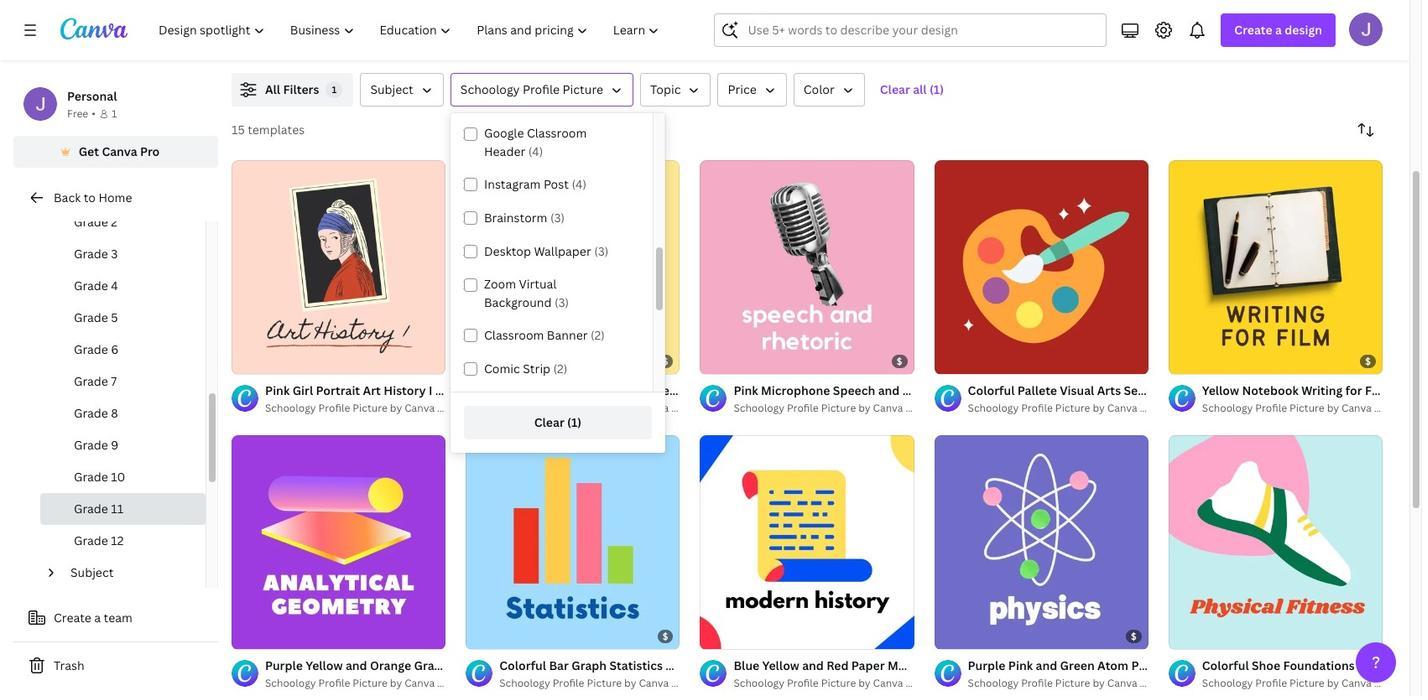 Task type: vqa. For each thing, say whether or not it's contained in the screenshot.
the bottom 6.8s button
no



Task type: locate. For each thing, give the bounding box(es) containing it.
(3) down virtual
[[555, 295, 569, 311]]

by for "colorful bar graph statistics senior high schoology profile picture"
[[625, 677, 637, 691]]

(4)
[[529, 144, 543, 160], [572, 176, 587, 192]]

1 vertical spatial (2)
[[554, 361, 568, 377]]

desktop
[[484, 243, 531, 259]]

profile
[[523, 81, 560, 97], [319, 401, 350, 416], [553, 401, 585, 416], [787, 401, 819, 416], [1022, 401, 1053, 416], [1256, 401, 1288, 416], [319, 677, 350, 691], [553, 677, 585, 691], [787, 677, 819, 691], [1022, 677, 1053, 691], [1256, 677, 1288, 691]]

comic
[[484, 361, 520, 377]]

schoology profile picture by canva creative s link
[[1203, 401, 1423, 417], [1203, 676, 1423, 693]]

grade inside grade 12 link
[[74, 533, 108, 549]]

profile for the colorful shoe foundations of physical fitness senior high schoology profile picture
[[1256, 677, 1288, 691]]

google
[[484, 125, 524, 141]]

schoology for schoology profile picture by canva creative studio link for pink girl portrait art history i senior high schoology profile picture
[[265, 401, 316, 416]]

0 horizontal spatial subject button
[[64, 557, 196, 589]]

clear down strip
[[535, 415, 565, 431]]

creative for "colorful bar graph statistics senior high schoology profile picture"
[[672, 677, 712, 691]]

(1) down the comic strip (2)
[[568, 415, 582, 431]]

11
[[111, 501, 124, 517]]

2 s from the top
[[1418, 677, 1423, 691]]

0 horizontal spatial (1)
[[568, 415, 582, 431]]

create inside button
[[54, 610, 91, 626]]

a for team
[[94, 610, 101, 626]]

by for yellow orange speech bubble spanish ii senior high schoology profile picture
[[625, 401, 637, 416]]

classroom banner (2)
[[484, 327, 605, 343]]

1
[[332, 83, 337, 96], [112, 107, 117, 121]]

grade left 10
[[74, 469, 108, 485]]

0 vertical spatial a
[[1276, 22, 1283, 38]]

1 grade from the top
[[74, 214, 108, 230]]

subject button down top level navigation element
[[361, 73, 444, 107]]

9
[[111, 437, 119, 453]]

a left team
[[94, 610, 101, 626]]

0 vertical spatial clear
[[880, 81, 911, 97]]

yellow orange speech bubble spanish ii senior high schoology profile picture image
[[466, 160, 680, 375]]

grade 4 link
[[40, 270, 206, 302]]

schoology profile picture by canva creative studio link for purple yellow and orange gradient analytical geometry senior high schoology profile picture
[[265, 676, 512, 693]]

1 horizontal spatial (2)
[[591, 327, 605, 343]]

1 s from the top
[[1418, 401, 1423, 416]]

price button
[[718, 73, 787, 107]]

1 vertical spatial clear
[[535, 415, 565, 431]]

1 vertical spatial schoology profile picture by canva creative s
[[1203, 677, 1423, 691]]

all
[[265, 81, 280, 97]]

classroom down background in the left top of the page
[[484, 327, 544, 343]]

grade left 4
[[74, 278, 108, 294]]

0 vertical spatial subject button
[[361, 73, 444, 107]]

schoology profile picture by canva creative studio for purple pink and green atom physics senior high schoology profile picture
[[968, 677, 1216, 691]]

grade left 12
[[74, 533, 108, 549]]

canva for the blue yellow and red paper modern history senior high schoology profile picture
[[874, 677, 904, 691]]

create inside dropdown button
[[1235, 22, 1273, 38]]

9 grade from the top
[[74, 469, 108, 485]]

schoology profile picture by canva creative s link for the colorful shoe foundations of physical fitness senior high schoology profile picture
[[1203, 676, 1423, 693]]

home
[[99, 190, 132, 206]]

grade inside grade 4 link
[[74, 278, 108, 294]]

clear inside clear (1) button
[[535, 415, 565, 431]]

schoology profile picture by canva creative s
[[1203, 401, 1423, 416], [1203, 677, 1423, 691]]

grade 5 link
[[40, 302, 206, 334]]

filters
[[283, 81, 319, 97]]

a for design
[[1276, 22, 1283, 38]]

1 vertical spatial (3)
[[594, 243, 609, 259]]

Search search field
[[748, 14, 1097, 46]]

clear all (1) button
[[872, 73, 953, 107]]

1 horizontal spatial subject
[[371, 81, 414, 97]]

create for create a design
[[1235, 22, 1273, 38]]

creative for the colorful shoe foundations of physical fitness senior high schoology profile picture
[[1375, 677, 1416, 691]]

get canva pro button
[[13, 136, 218, 168]]

subject for 'subject' button to the left
[[71, 565, 114, 581]]

1 filter options selected element
[[326, 81, 343, 98]]

2 vertical spatial (3)
[[555, 295, 569, 311]]

schoology profile picture by canva creative s for yellow notebook writing for film senior high schoology profile picture
[[1203, 401, 1423, 416]]

creative for yellow orange speech bubble spanish ii senior high schoology profile picture
[[672, 401, 712, 416]]

schoology for yellow notebook writing for film senior high schoology profile picture schoology profile picture by canva creative s link
[[1203, 401, 1254, 416]]

s
[[1418, 401, 1423, 416], [1418, 677, 1423, 691]]

picture for yellow orange speech bubble spanish ii senior high schoology profile picture
[[587, 401, 622, 416]]

grade 4
[[74, 278, 118, 294]]

1 vertical spatial (1)
[[568, 415, 582, 431]]

grade inside grade 7 link
[[74, 374, 108, 390]]

1 vertical spatial subject
[[71, 565, 114, 581]]

3 grade from the top
[[74, 278, 108, 294]]

$
[[663, 355, 669, 368], [897, 355, 903, 368], [1366, 355, 1372, 368], [663, 631, 669, 643], [1132, 631, 1137, 643]]

grade left 11
[[74, 501, 108, 517]]

back
[[54, 190, 81, 206]]

(3) inside zoom virtual background (3)
[[555, 295, 569, 311]]

2 grade from the top
[[74, 246, 108, 262]]

1 horizontal spatial 1
[[332, 83, 337, 96]]

grade 7 link
[[40, 366, 206, 398]]

schoology for schoology profile picture by canva creative studio link associated with pink microphone speech and rhetoric senior high schoology profile picture
[[734, 401, 785, 416]]

schoology profile picture by canva creative studio link for yellow orange speech bubble spanish ii senior high schoology profile picture
[[500, 401, 747, 417]]

templates
[[248, 122, 305, 138]]

purple pink and green atom physics senior high schoology profile picture image
[[935, 436, 1149, 650]]

canva for yellow orange speech bubble spanish ii senior high schoology profile picture
[[639, 401, 669, 416]]

(3)
[[551, 210, 565, 226], [594, 243, 609, 259], [555, 295, 569, 311]]

6
[[111, 342, 119, 358]]

0 vertical spatial s
[[1418, 401, 1423, 416]]

create left design
[[1235, 22, 1273, 38]]

11 grade from the top
[[74, 533, 108, 549]]

0 horizontal spatial (4)
[[529, 144, 543, 160]]

$ for purple pink and green atom physics senior high schoology profile picture
[[1132, 631, 1137, 643]]

0 vertical spatial classroom
[[527, 125, 587, 141]]

grade left 9
[[74, 437, 108, 453]]

2 schoology profile picture by canva creative s from the top
[[1203, 677, 1423, 691]]

classroom down schoology profile picture button
[[527, 125, 587, 141]]

1 vertical spatial s
[[1418, 677, 1423, 691]]

picture for "colorful bar graph statistics senior high schoology profile picture"
[[587, 677, 622, 691]]

grade inside 'grade 2' link
[[74, 214, 108, 230]]

grade 8
[[74, 405, 118, 421]]

7 grade from the top
[[74, 405, 108, 421]]

0 horizontal spatial (2)
[[554, 361, 568, 377]]

1 vertical spatial schoology profile picture by canva creative s link
[[1203, 676, 1423, 693]]

a inside button
[[94, 610, 101, 626]]

1 right •
[[112, 107, 117, 121]]

create a team button
[[13, 602, 218, 635]]

picture for pink microphone speech and rhetoric senior high schoology profile picture
[[822, 401, 857, 416]]

create for create a team
[[54, 610, 91, 626]]

•
[[92, 107, 96, 121]]

by for the blue yellow and red paper modern history senior high schoology profile picture
[[859, 677, 871, 691]]

grade 10
[[74, 469, 125, 485]]

clear (1) button
[[464, 406, 652, 440]]

grade for grade 8
[[74, 405, 108, 421]]

0 vertical spatial create
[[1235, 22, 1273, 38]]

personal
[[67, 88, 117, 104]]

grade for grade 12
[[74, 533, 108, 549]]

grade left 3
[[74, 246, 108, 262]]

grade
[[74, 214, 108, 230], [74, 246, 108, 262], [74, 278, 108, 294], [74, 310, 108, 326], [74, 342, 108, 358], [74, 374, 108, 390], [74, 405, 108, 421], [74, 437, 108, 453], [74, 469, 108, 485], [74, 501, 108, 517], [74, 533, 108, 549]]

pro
[[140, 144, 160, 160]]

by for purple pink and green atom physics senior high schoology profile picture
[[1093, 677, 1105, 691]]

schoology profile picture by canva creative studio for pink girl portrait art history i senior high schoology profile picture
[[265, 401, 512, 416]]

schoology profile picture by canva creative studio for "colorful bar graph statistics senior high schoology profile picture"
[[500, 677, 747, 691]]

create left team
[[54, 610, 91, 626]]

by for pink microphone speech and rhetoric senior high schoology profile picture
[[859, 401, 871, 416]]

color
[[804, 81, 835, 97]]

grade for grade 11
[[74, 501, 108, 517]]

a left design
[[1276, 22, 1283, 38]]

grade inside grade 9 link
[[74, 437, 108, 453]]

canva for "colorful bar graph statistics senior high schoology profile picture"
[[639, 677, 669, 691]]

back to home
[[54, 190, 132, 206]]

(2) right banner on the left top of page
[[591, 327, 605, 343]]

design
[[1285, 22, 1323, 38]]

(3) right wallpaper
[[594, 243, 609, 259]]

subject right 1 filter options selected element
[[371, 81, 414, 97]]

grade left 5
[[74, 310, 108, 326]]

creative
[[437, 401, 478, 416], [672, 401, 712, 416], [906, 401, 947, 416], [1141, 401, 1181, 416], [1375, 401, 1416, 416], [437, 677, 478, 691], [672, 677, 712, 691], [906, 677, 947, 691], [1141, 677, 1181, 691], [1375, 677, 1416, 691]]

grade inside "link"
[[74, 246, 108, 262]]

create a design button
[[1222, 13, 1336, 47]]

grade 2
[[74, 214, 118, 230]]

creative for pink girl portrait art history i senior high schoology profile picture
[[437, 401, 478, 416]]

grade inside grade 8 link
[[74, 405, 108, 421]]

schoology
[[461, 81, 520, 97], [265, 401, 316, 416], [500, 401, 551, 416], [734, 401, 785, 416], [968, 401, 1019, 416], [1203, 401, 1254, 416], [265, 677, 316, 691], [500, 677, 551, 691], [734, 677, 785, 691], [968, 677, 1019, 691], [1203, 677, 1254, 691]]

grade inside grade 6 link
[[74, 342, 108, 358]]

colorful pallete visual arts senior high schoology profile picture image
[[935, 160, 1149, 375]]

grade for grade 5
[[74, 310, 108, 326]]

0 vertical spatial schoology profile picture by canva creative s
[[1203, 401, 1423, 416]]

grade 6
[[74, 342, 119, 358]]

s for yellow notebook writing for film senior high schoology profile picture schoology profile picture by canva creative s link
[[1418, 401, 1423, 416]]

(4) right header
[[529, 144, 543, 160]]

all
[[913, 81, 927, 97]]

0 vertical spatial schoology profile picture by canva creative s link
[[1203, 401, 1423, 417]]

schoology profile picture by canva creative studio link for "colorful bar graph statistics senior high schoology profile picture"
[[500, 676, 747, 693]]

7
[[111, 374, 117, 390]]

(1) right all
[[930, 81, 944, 97]]

2 schoology profile picture by canva creative s link from the top
[[1203, 676, 1423, 693]]

1 horizontal spatial a
[[1276, 22, 1283, 38]]

by for yellow notebook writing for film senior high schoology profile picture
[[1328, 401, 1340, 416]]

subject
[[371, 81, 414, 97], [71, 565, 114, 581]]

schoology profile picture by canva creative studio link for the blue yellow and red paper modern history senior high schoology profile picture
[[734, 676, 981, 693]]

$ for "colorful bar graph statistics senior high schoology profile picture"
[[663, 631, 669, 643]]

schoology profile picture by canva creative studio for pink microphone speech and rhetoric senior high schoology profile picture
[[734, 401, 981, 416]]

picture
[[563, 81, 604, 97], [353, 401, 388, 416], [587, 401, 622, 416], [822, 401, 857, 416], [1056, 401, 1091, 416], [1290, 401, 1325, 416], [353, 677, 388, 691], [587, 677, 622, 691], [822, 677, 857, 691], [1056, 677, 1091, 691], [1290, 677, 1325, 691]]

grade inside grade 5 link
[[74, 310, 108, 326]]

0 vertical spatial subject
[[371, 81, 414, 97]]

blue yellow and red paper modern history senior high schoology profile picture image
[[700, 436, 915, 650]]

strip
[[523, 361, 551, 377]]

studio
[[481, 401, 512, 416], [715, 401, 747, 416], [949, 401, 981, 416], [1184, 401, 1216, 416], [481, 677, 512, 691], [715, 677, 747, 691], [949, 677, 981, 691], [1184, 677, 1216, 691]]

$ for pink microphone speech and rhetoric senior high schoology profile picture
[[897, 355, 903, 368]]

schoology inside button
[[461, 81, 520, 97]]

grade left 7
[[74, 374, 108, 390]]

grade left 2 at the top left
[[74, 214, 108, 230]]

subject down grade 12 at left
[[71, 565, 114, 581]]

8 grade from the top
[[74, 437, 108, 453]]

grade left 8
[[74, 405, 108, 421]]

clear inside clear all (1) button
[[880, 81, 911, 97]]

10 grade from the top
[[74, 501, 108, 517]]

(1)
[[930, 81, 944, 97], [568, 415, 582, 431]]

a
[[1276, 22, 1283, 38], [94, 610, 101, 626]]

15
[[232, 122, 245, 138]]

by
[[390, 401, 402, 416], [625, 401, 637, 416], [859, 401, 871, 416], [1093, 401, 1105, 416], [1328, 401, 1340, 416], [390, 677, 402, 691], [625, 677, 637, 691], [859, 677, 871, 691], [1093, 677, 1105, 691], [1328, 677, 1340, 691]]

1 schoology profile picture by canva creative s link from the top
[[1203, 401, 1423, 417]]

1 vertical spatial a
[[94, 610, 101, 626]]

picture for colorful pallete visual arts senior high schoology profile picture
[[1056, 401, 1091, 416]]

1 horizontal spatial (4)
[[572, 176, 587, 192]]

classroom
[[527, 125, 587, 141], [484, 327, 544, 343]]

picture for purple yellow and orange gradient analytical geometry senior high schoology profile picture
[[353, 677, 388, 691]]

subject button down 12
[[64, 557, 196, 589]]

1 schoology profile picture by canva creative s from the top
[[1203, 401, 1423, 416]]

1 vertical spatial subject button
[[64, 557, 196, 589]]

grade 3
[[74, 246, 118, 262]]

studio for schoology profile picture by canva creative studio link associated with the blue yellow and red paper modern history senior high schoology profile picture
[[949, 677, 981, 691]]

0 horizontal spatial create
[[54, 610, 91, 626]]

0 horizontal spatial subject
[[71, 565, 114, 581]]

grade left the 6
[[74, 342, 108, 358]]

1 vertical spatial create
[[54, 610, 91, 626]]

schoology for schoology profile picture by canva creative studio link related to purple yellow and orange gradient analytical geometry senior high schoology profile picture
[[265, 677, 316, 691]]

schoology profile picture
[[461, 81, 604, 97]]

Sort by button
[[1350, 113, 1383, 147]]

0 vertical spatial (2)
[[591, 327, 605, 343]]

grade 8 link
[[40, 398, 206, 430]]

canva inside 'button'
[[102, 144, 137, 160]]

0 horizontal spatial a
[[94, 610, 101, 626]]

creative for the blue yellow and red paper modern history senior high schoology profile picture
[[906, 677, 947, 691]]

2
[[111, 214, 118, 230]]

6 grade from the top
[[74, 374, 108, 390]]

1 horizontal spatial create
[[1235, 22, 1273, 38]]

create
[[1235, 22, 1273, 38], [54, 610, 91, 626]]

studio for schoology profile picture by canva creative studio link for pink girl portrait art history i senior high schoology profile picture
[[481, 401, 512, 416]]

1 horizontal spatial clear
[[880, 81, 911, 97]]

0 horizontal spatial clear
[[535, 415, 565, 431]]

profile for yellow orange speech bubble spanish ii senior high schoology profile picture
[[553, 401, 585, 416]]

(3) down 'post' in the left top of the page
[[551, 210, 565, 226]]

None search field
[[715, 13, 1108, 47]]

4 grade from the top
[[74, 310, 108, 326]]

0 vertical spatial (1)
[[930, 81, 944, 97]]

clear left all
[[880, 81, 911, 97]]

free
[[67, 107, 88, 121]]

(2)
[[591, 327, 605, 343], [554, 361, 568, 377]]

1 horizontal spatial (1)
[[930, 81, 944, 97]]

(4) right 'post' in the left top of the page
[[572, 176, 587, 192]]

1 right filters
[[332, 83, 337, 96]]

instagram post (4)
[[484, 176, 587, 192]]

schoology profile picture by canva creative studio link
[[265, 401, 512, 417], [500, 401, 747, 417], [734, 401, 981, 417], [968, 401, 1216, 417], [265, 676, 512, 693], [500, 676, 747, 693], [734, 676, 981, 693], [968, 676, 1216, 693]]

(2) right strip
[[554, 361, 568, 377]]

(1) inside button
[[568, 415, 582, 431]]

profile for colorful pallete visual arts senior high schoology profile picture
[[1022, 401, 1053, 416]]

grade 3 link
[[40, 238, 206, 270]]

0 horizontal spatial 1
[[112, 107, 117, 121]]

a inside dropdown button
[[1276, 22, 1283, 38]]

5 grade from the top
[[74, 342, 108, 358]]

grade for grade 2
[[74, 214, 108, 230]]

grade inside grade 10 link
[[74, 469, 108, 485]]

price
[[728, 81, 757, 97]]

clear
[[880, 81, 911, 97], [535, 415, 565, 431]]



Task type: describe. For each thing, give the bounding box(es) containing it.
pink girl portrait art history i senior high schoology profile picture image
[[232, 160, 446, 375]]

background
[[484, 295, 552, 311]]

grade 6 link
[[40, 334, 206, 366]]

top level navigation element
[[148, 13, 674, 47]]

grade 7
[[74, 374, 117, 390]]

$ for yellow notebook writing for film senior high schoology profile picture
[[1366, 355, 1372, 368]]

(2) for classroom banner (2)
[[591, 327, 605, 343]]

creative for colorful pallete visual arts senior high schoology profile picture
[[1141, 401, 1181, 416]]

create a design
[[1235, 22, 1323, 38]]

yellow notebook writing for film senior high schoology profile picture image
[[1169, 160, 1383, 375]]

4
[[111, 278, 118, 294]]

schoology profile picture by canva creative studio link for colorful pallete visual arts senior high schoology profile picture
[[968, 401, 1216, 417]]

canva for colorful pallete visual arts senior high schoology profile picture
[[1108, 401, 1138, 416]]

profile for yellow notebook writing for film senior high schoology profile picture
[[1256, 401, 1288, 416]]

(2) for comic strip (2)
[[554, 361, 568, 377]]

studio for schoology profile picture by canva creative studio link associated with pink microphone speech and rhetoric senior high schoology profile picture
[[949, 401, 981, 416]]

12
[[111, 533, 124, 549]]

comic strip (2)
[[484, 361, 568, 377]]

grade for grade 3
[[74, 246, 108, 262]]

back to home link
[[13, 181, 218, 215]]

schoology for schoology profile picture by canva creative studio link related to "colorful bar graph statistics senior high schoology profile picture"
[[500, 677, 551, 691]]

canva for pink girl portrait art history i senior high schoology profile picture
[[405, 401, 435, 416]]

canva for purple yellow and orange gradient analytical geometry senior high schoology profile picture
[[405, 677, 435, 691]]

studio for schoology profile picture by canva creative studio link related to "colorful bar graph statistics senior high schoology profile picture"
[[715, 677, 747, 691]]

team
[[104, 610, 133, 626]]

zoom
[[484, 276, 516, 292]]

grade 2 link
[[40, 207, 206, 238]]

brainstorm (3)
[[484, 210, 565, 226]]

schoology profile picture by canva creative studio for yellow orange speech bubble spanish ii senior high schoology profile picture
[[500, 401, 747, 416]]

jacob simon image
[[1350, 13, 1383, 46]]

banner
[[547, 327, 588, 343]]

color button
[[794, 73, 865, 107]]

subject for rightmost 'subject' button
[[371, 81, 414, 97]]

schoology profile picture button
[[451, 73, 634, 107]]

0 vertical spatial (4)
[[529, 144, 543, 160]]

zoom virtual background (3)
[[484, 276, 569, 311]]

topic
[[651, 81, 681, 97]]

canva for purple pink and green atom physics senior high schoology profile picture
[[1108, 677, 1138, 691]]

profile for purple yellow and orange gradient analytical geometry senior high schoology profile picture
[[319, 677, 350, 691]]

grade 9
[[74, 437, 119, 453]]

grade for grade 7
[[74, 374, 108, 390]]

grade for grade 4
[[74, 278, 108, 294]]

post
[[544, 176, 569, 192]]

schoology profile picture by canva creative studio for the blue yellow and red paper modern history senior high schoology profile picture
[[734, 677, 981, 691]]

1 horizontal spatial subject button
[[361, 73, 444, 107]]

s for schoology profile picture by canva creative s link corresponding to the colorful shoe foundations of physical fitness senior high schoology profile picture
[[1418, 677, 1423, 691]]

schoology profile picture by canva creative s for the colorful shoe foundations of physical fitness senior high schoology profile picture
[[1203, 677, 1423, 691]]

schoology for purple pink and green atom physics senior high schoology profile picture schoology profile picture by canva creative studio link
[[968, 677, 1019, 691]]

picture inside button
[[563, 81, 604, 97]]

clear for clear all (1)
[[880, 81, 911, 97]]

(1) inside button
[[930, 81, 944, 97]]

grade for grade 9
[[74, 437, 108, 453]]

google classroom header
[[484, 125, 587, 160]]

schoology for schoology profile picture by canva creative s link corresponding to the colorful shoe foundations of physical fitness senior high schoology profile picture
[[1203, 677, 1254, 691]]

$ for yellow orange speech bubble spanish ii senior high schoology profile picture
[[663, 355, 669, 368]]

brainstorm
[[484, 210, 548, 226]]

grade for grade 10
[[74, 469, 108, 485]]

grade 11
[[74, 501, 124, 517]]

profile for pink girl portrait art history i senior high schoology profile picture
[[319, 401, 350, 416]]

picture for the blue yellow and red paper modern history senior high schoology profile picture
[[822, 677, 857, 691]]

colorful shoe foundations of physical fitness senior high schoology profile picture image
[[1169, 436, 1383, 650]]

clear for clear (1)
[[535, 415, 565, 431]]

creative for pink microphone speech and rhetoric senior high schoology profile picture
[[906, 401, 947, 416]]

canva for pink microphone speech and rhetoric senior high schoology profile picture
[[874, 401, 904, 416]]

get
[[79, 144, 99, 160]]

purple yellow and orange gradient analytical geometry senior high schoology profile picture image
[[232, 436, 446, 650]]

picture for purple pink and green atom physics senior high schoology profile picture
[[1056, 677, 1091, 691]]

studio for schoology profile picture by canva creative studio link associated with yellow orange speech bubble spanish ii senior high schoology profile picture
[[715, 401, 747, 416]]

virtual
[[519, 276, 557, 292]]

studio for schoology profile picture by canva creative studio link corresponding to colorful pallete visual arts senior high schoology profile picture
[[1184, 401, 1216, 416]]

8
[[111, 405, 118, 421]]

by for purple yellow and orange gradient analytical geometry senior high schoology profile picture
[[390, 677, 402, 691]]

grade 12
[[74, 533, 124, 549]]

create a team
[[54, 610, 133, 626]]

picture for yellow notebook writing for film senior high schoology profile picture
[[1290, 401, 1325, 416]]

canva for yellow notebook writing for film senior high schoology profile picture
[[1342, 401, 1372, 416]]

trash link
[[13, 650, 218, 683]]

grade 12 link
[[40, 526, 206, 557]]

schoology profile picture by canva creative studio link for pink girl portrait art history i senior high schoology profile picture
[[265, 401, 512, 417]]

10
[[111, 469, 125, 485]]

grade 5
[[74, 310, 118, 326]]

pink microphone speech and rhetoric senior high schoology profile picture image
[[700, 160, 915, 375]]

5
[[111, 310, 118, 326]]

picture for the colorful shoe foundations of physical fitness senior high schoology profile picture
[[1290, 677, 1325, 691]]

wallpaper
[[534, 243, 592, 259]]

clear all (1)
[[880, 81, 944, 97]]

by for the colorful shoe foundations of physical fitness senior high schoology profile picture
[[1328, 677, 1340, 691]]

clear (1)
[[535, 415, 582, 431]]

classroom inside google classroom header
[[527, 125, 587, 141]]

to
[[84, 190, 96, 206]]

creative for purple pink and green atom physics senior high schoology profile picture
[[1141, 677, 1181, 691]]

0 vertical spatial (3)
[[551, 210, 565, 226]]

profile inside button
[[523, 81, 560, 97]]

schoology profile picture by canva creative studio for colorful pallete visual arts senior high schoology profile picture
[[968, 401, 1216, 416]]

profile for pink microphone speech and rhetoric senior high schoology profile picture
[[787, 401, 819, 416]]

header
[[484, 144, 526, 160]]

grade 10 link
[[40, 462, 206, 494]]

canva for the colorful shoe foundations of physical fitness senior high schoology profile picture
[[1342, 677, 1372, 691]]

studio for purple pink and green atom physics senior high schoology profile picture schoology profile picture by canva creative studio link
[[1184, 677, 1216, 691]]

picture for pink girl portrait art history i senior high schoology profile picture
[[353, 401, 388, 416]]

colorful bar graph statistics senior high schoology profile picture image
[[466, 436, 680, 650]]

get canva pro
[[79, 144, 160, 160]]

creative for yellow notebook writing for film senior high schoology profile picture
[[1375, 401, 1416, 416]]

all filters
[[265, 81, 319, 97]]

schoology profile picture by canva creative s link for yellow notebook writing for film senior high schoology profile picture
[[1203, 401, 1423, 417]]

free •
[[67, 107, 96, 121]]

schoology for schoology profile picture by canva creative studio link associated with yellow orange speech bubble spanish ii senior high schoology profile picture
[[500, 401, 551, 416]]

1 vertical spatial classroom
[[484, 327, 544, 343]]

schoology for schoology profile picture by canva creative studio link associated with the blue yellow and red paper modern history senior high schoology profile picture
[[734, 677, 785, 691]]

desktop wallpaper (3)
[[484, 243, 609, 259]]

topic button
[[641, 73, 711, 107]]

by for colorful pallete visual arts senior high schoology profile picture
[[1093, 401, 1105, 416]]

creative for purple yellow and orange gradient analytical geometry senior high schoology profile picture
[[437, 677, 478, 691]]

grade 9 link
[[40, 430, 206, 462]]

profile for the blue yellow and red paper modern history senior high schoology profile picture
[[787, 677, 819, 691]]

grade for grade 6
[[74, 342, 108, 358]]

15 templates
[[232, 122, 305, 138]]

schoology for schoology profile picture by canva creative studio link corresponding to colorful pallete visual arts senior high schoology profile picture
[[968, 401, 1019, 416]]

schoology profile picture by canva creative studio for purple yellow and orange gradient analytical geometry senior high schoology profile picture
[[265, 677, 512, 691]]

3
[[111, 246, 118, 262]]

0 vertical spatial 1
[[332, 83, 337, 96]]

instagram
[[484, 176, 541, 192]]

trash
[[54, 658, 84, 674]]

by for pink girl portrait art history i senior high schoology profile picture
[[390, 401, 402, 416]]

schoology profile picture by canva creative studio link for purple pink and green atom physics senior high schoology profile picture
[[968, 676, 1216, 693]]

profile for "colorful bar graph statistics senior high schoology profile picture"
[[553, 677, 585, 691]]

profile for purple pink and green atom physics senior high schoology profile picture
[[1022, 677, 1053, 691]]

schoology for schoology profile picture button
[[461, 81, 520, 97]]

1 vertical spatial (4)
[[572, 176, 587, 192]]

1 vertical spatial 1
[[112, 107, 117, 121]]

studio for schoology profile picture by canva creative studio link related to purple yellow and orange gradient analytical geometry senior high schoology profile picture
[[481, 677, 512, 691]]



